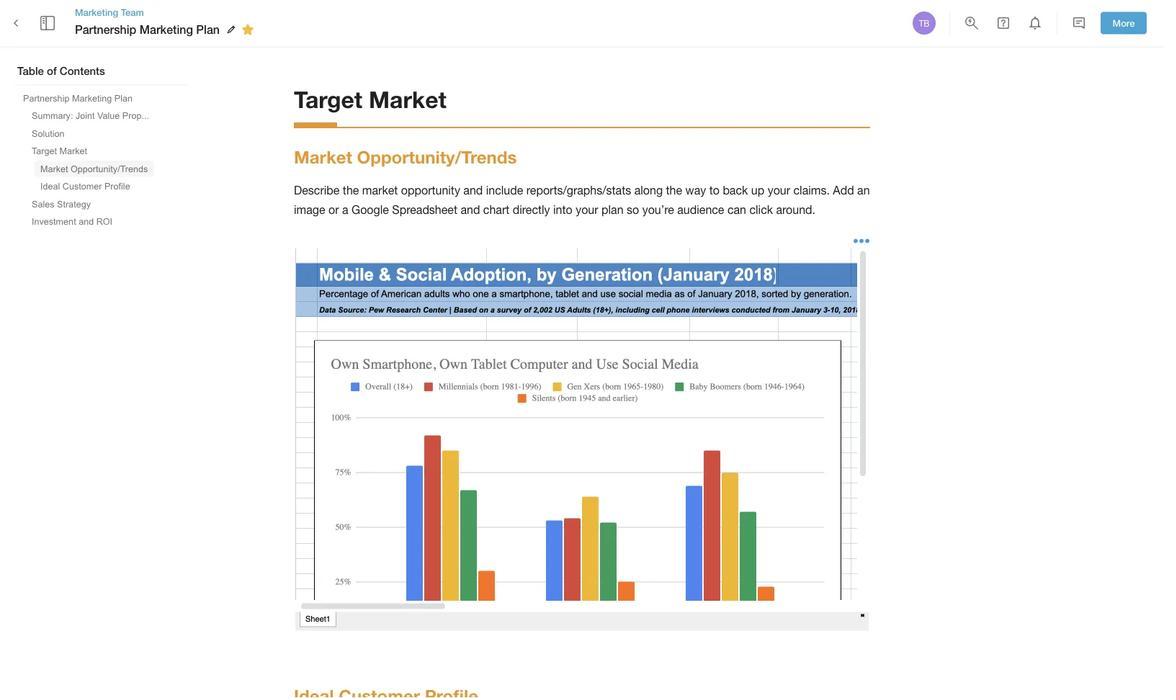 Task type: locate. For each thing, give the bounding box(es) containing it.
add
[[833, 184, 854, 197]]

and left chart
[[461, 203, 480, 216]]

0 vertical spatial partnership
[[75, 23, 136, 36]]

opportunity/trends
[[357, 146, 517, 167], [71, 164, 148, 174]]

investment
[[32, 217, 76, 227]]

0 horizontal spatial plan
[[114, 93, 133, 103]]

chart
[[483, 203, 510, 216]]

your right up
[[768, 184, 790, 197]]

marketing left team
[[75, 6, 118, 18]]

can
[[728, 203, 746, 216]]

opportunity
[[401, 184, 460, 197]]

ideal
[[40, 181, 60, 191]]

marketing down marketing team link
[[140, 23, 193, 36]]

ideal customer profile
[[40, 181, 130, 191]]

target market inside "button"
[[32, 146, 87, 156]]

1 vertical spatial and
[[461, 203, 480, 216]]

and left roi
[[79, 217, 94, 227]]

tb
[[919, 18, 930, 28]]

0 vertical spatial target market
[[294, 85, 447, 113]]

click
[[750, 203, 773, 216]]

spreadsheet
[[392, 203, 458, 216]]

your down reports/graphs/stats
[[576, 203, 598, 216]]

2 vertical spatial and
[[79, 217, 94, 227]]

0 vertical spatial target
[[294, 85, 363, 113]]

partnership marketing plan inside 'button'
[[23, 93, 133, 103]]

0 vertical spatial your
[[768, 184, 790, 197]]

plan
[[196, 23, 220, 36], [114, 93, 133, 103]]

team
[[121, 6, 144, 18]]

summary: joint value prop...
[[32, 111, 149, 121]]

market inside button
[[40, 164, 68, 174]]

market opportunity/trends up market
[[294, 146, 517, 167]]

partnership marketing plan
[[75, 23, 220, 36], [23, 93, 133, 103]]

so
[[627, 203, 639, 216]]

partnership up summary: at the top
[[23, 93, 69, 103]]

1 vertical spatial partnership marketing plan
[[23, 93, 133, 103]]

1 horizontal spatial target
[[294, 85, 363, 113]]

1 vertical spatial plan
[[114, 93, 133, 103]]

1 horizontal spatial your
[[768, 184, 790, 197]]

profile
[[104, 181, 130, 191]]

your
[[768, 184, 790, 197], [576, 203, 598, 216]]

partnership
[[75, 23, 136, 36], [23, 93, 69, 103]]

customer
[[63, 181, 102, 191]]

market
[[362, 184, 398, 197]]

and left include
[[464, 184, 483, 197]]

investment and roi
[[32, 217, 112, 227]]

1 horizontal spatial the
[[666, 184, 682, 197]]

plan
[[602, 203, 624, 216]]

reports/graphs/stats
[[527, 184, 631, 197]]

2 vertical spatial marketing
[[72, 93, 112, 103]]

the left way
[[666, 184, 682, 197]]

0 horizontal spatial opportunity/trends
[[71, 164, 148, 174]]

opportunity/trends up profile
[[71, 164, 148, 174]]

0 horizontal spatial market opportunity/trends
[[40, 164, 148, 174]]

market opportunity/trends up ideal customer profile
[[40, 164, 148, 174]]

an
[[858, 184, 870, 197]]

more button
[[1101, 12, 1147, 34]]

more
[[1113, 17, 1135, 29]]

back
[[723, 184, 748, 197]]

1 horizontal spatial partnership
[[75, 23, 136, 36]]

opportunity/trends inside market opportunity/trends button
[[71, 164, 148, 174]]

partnership down marketing team
[[75, 23, 136, 36]]

1 horizontal spatial target market
[[294, 85, 447, 113]]

marketing team
[[75, 6, 144, 18]]

1 vertical spatial your
[[576, 203, 598, 216]]

plan left remove favorite image in the left top of the page
[[196, 23, 220, 36]]

0 horizontal spatial target
[[32, 146, 57, 156]]

1 vertical spatial target
[[32, 146, 57, 156]]

summary: joint value prop... button
[[26, 108, 155, 124]]

1 vertical spatial target market
[[32, 146, 87, 156]]

value
[[97, 111, 120, 121]]

target market
[[294, 85, 447, 113], [32, 146, 87, 156]]

0 horizontal spatial partnership
[[23, 93, 69, 103]]

0 vertical spatial plan
[[196, 23, 220, 36]]

table
[[17, 64, 44, 77]]

partnership marketing plan up the joint
[[23, 93, 133, 103]]

market inside "button"
[[59, 146, 87, 156]]

audience
[[677, 203, 724, 216]]

partnership marketing plan down team
[[75, 23, 220, 36]]

market opportunity/trends
[[294, 146, 517, 167], [40, 164, 148, 174]]

and
[[464, 184, 483, 197], [461, 203, 480, 216], [79, 217, 94, 227]]

0 horizontal spatial target market
[[32, 146, 87, 156]]

the
[[343, 184, 359, 197], [666, 184, 682, 197]]

market opportunity/trends inside button
[[40, 164, 148, 174]]

remove favorite image
[[239, 21, 256, 38]]

marketing
[[75, 6, 118, 18], [140, 23, 193, 36], [72, 93, 112, 103]]

of
[[47, 64, 57, 77]]

opportunity/trends up the opportunity
[[357, 146, 517, 167]]

investment and roi button
[[26, 214, 118, 230]]

1 horizontal spatial plan
[[196, 23, 220, 36]]

1 vertical spatial partnership
[[23, 93, 69, 103]]

the up a on the top of page
[[343, 184, 359, 197]]

plan up prop...
[[114, 93, 133, 103]]

marketing team link
[[75, 6, 259, 19]]

target
[[294, 85, 363, 113], [32, 146, 57, 156]]

0 horizontal spatial the
[[343, 184, 359, 197]]

marketing up summary: joint value prop... at the top of the page
[[72, 93, 112, 103]]

describe
[[294, 184, 340, 197]]

image
[[294, 203, 325, 216]]

strategy
[[57, 199, 91, 209]]

market
[[369, 85, 447, 113], [59, 146, 87, 156], [294, 146, 352, 167], [40, 164, 68, 174]]



Task type: vqa. For each thing, say whether or not it's contained in the screenshot.
More button
yes



Task type: describe. For each thing, give the bounding box(es) containing it.
0 horizontal spatial your
[[576, 203, 598, 216]]

claims.
[[794, 184, 830, 197]]

target market button
[[26, 143, 93, 159]]

target inside "button"
[[32, 146, 57, 156]]

0 vertical spatial and
[[464, 184, 483, 197]]

table of contents
[[17, 64, 105, 77]]

solution
[[32, 128, 65, 138]]

to
[[710, 184, 720, 197]]

up
[[751, 184, 765, 197]]

around.
[[776, 203, 816, 216]]

contents
[[60, 64, 105, 77]]

market opportunity/trends button
[[35, 161, 154, 177]]

joint
[[76, 111, 95, 121]]

partnership inside 'button'
[[23, 93, 69, 103]]

way
[[686, 184, 706, 197]]

into
[[553, 203, 573, 216]]

sales strategy
[[32, 199, 91, 209]]

1 the from the left
[[343, 184, 359, 197]]

0 vertical spatial marketing
[[75, 6, 118, 18]]

prop...
[[122, 111, 149, 121]]

include
[[486, 184, 523, 197]]

tb button
[[911, 9, 938, 37]]

a
[[342, 203, 348, 216]]

1 vertical spatial marketing
[[140, 23, 193, 36]]

solution button
[[26, 125, 70, 142]]

along
[[635, 184, 663, 197]]

google
[[352, 203, 389, 216]]

or
[[329, 203, 339, 216]]

you're
[[642, 203, 674, 216]]

sales
[[32, 199, 54, 209]]

partnership marketing plan button
[[17, 90, 138, 106]]

2 the from the left
[[666, 184, 682, 197]]

describe the market opportunity and include reports/graphs/stats along the way to back up your claims. add an image or a google spreadsheet and chart directly into your plan so you're audience can click around.
[[294, 184, 873, 216]]

marketing inside 'button'
[[72, 93, 112, 103]]

roi
[[96, 217, 112, 227]]

directly
[[513, 203, 550, 216]]

ideal customer profile button
[[35, 178, 136, 195]]

summary:
[[32, 111, 73, 121]]

plan inside 'button'
[[114, 93, 133, 103]]

0 vertical spatial partnership marketing plan
[[75, 23, 220, 36]]

sales strategy button
[[26, 196, 97, 212]]

1 horizontal spatial market opportunity/trends
[[294, 146, 517, 167]]

1 horizontal spatial opportunity/trends
[[357, 146, 517, 167]]

and inside investment and roi button
[[79, 217, 94, 227]]



